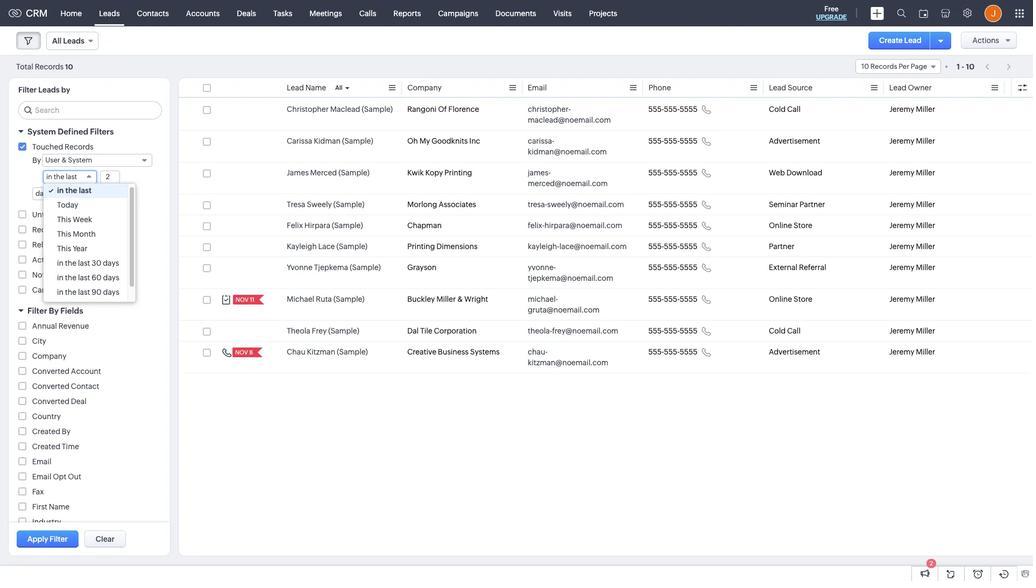 Task type: describe. For each thing, give the bounding box(es) containing it.
10 jeremy from the top
[[890, 348, 915, 356]]

by for created
[[62, 427, 71, 436]]

rangoni of florence
[[407, 105, 479, 114]]

web download
[[769, 168, 823, 177]]

systems
[[470, 348, 500, 356]]

0 vertical spatial email
[[528, 83, 547, 92]]

felix hirpara (sample)
[[287, 221, 363, 230]]

1 vertical spatial printing
[[407, 242, 435, 251]]

Search text field
[[19, 102, 161, 119]]

cold call for christopher- maclead@noemail.com
[[769, 105, 801, 114]]

defined
[[58, 127, 88, 136]]

free upgrade
[[816, 5, 847, 21]]

in the last inside field
[[46, 173, 77, 181]]

documents link
[[487, 0, 545, 26]]

1 vertical spatial leads
[[38, 86, 60, 94]]

created time
[[32, 442, 79, 451]]

1 horizontal spatial company
[[407, 83, 442, 92]]

in for 30
[[57, 259, 64, 267]]

download
[[787, 168, 823, 177]]

in for 60
[[57, 273, 64, 282]]

maclead@noemail.com
[[528, 116, 611, 124]]

30
[[92, 259, 101, 267]]

last for 90
[[78, 288, 90, 297]]

in for 90
[[57, 288, 64, 297]]

miller for carissa- kidman@noemail.com
[[916, 137, 936, 145]]

row group containing christopher maclead (sample)
[[179, 99, 1033, 374]]

1 horizontal spatial leads
[[99, 9, 120, 17]]

nov 11 link
[[233, 295, 256, 305]]

system defined filters button
[[9, 122, 170, 141]]

this month
[[57, 230, 96, 238]]

business
[[438, 348, 469, 356]]

yvonne- tjepkema@noemail.com link
[[528, 262, 627, 284]]

felix-
[[528, 221, 545, 230]]

in the last 30 days
[[57, 259, 119, 267]]

carissa
[[287, 137, 312, 145]]

call for theola-frey@noemail.com
[[787, 327, 801, 335]]

seminar
[[769, 200, 798, 209]]

untouched
[[32, 210, 72, 219]]

profile element
[[978, 0, 1009, 26]]

in the last 90 days option
[[44, 285, 127, 300]]

external
[[769, 263, 798, 272]]

(sample) for kayleigh lace (sample)
[[337, 242, 368, 251]]

1 vertical spatial email
[[32, 457, 51, 466]]

system defined filters
[[27, 127, 114, 136]]

touched records
[[32, 143, 93, 151]]

jeremy for felix-hirpara@noemail.com
[[890, 221, 915, 230]]

dal
[[407, 327, 419, 335]]

5555 for james- merced@noemail.com
[[680, 168, 698, 177]]

jeremy for carissa- kidman@noemail.com
[[890, 137, 915, 145]]

created for created time
[[32, 442, 60, 451]]

lead name
[[287, 83, 326, 92]]

in inside in the last option
[[57, 186, 64, 195]]

yvonne tjepkema (sample)
[[287, 263, 381, 272]]

(sample) for felix hirpara (sample)
[[332, 221, 363, 230]]

10 5555 from the top
[[680, 348, 698, 356]]

create menu element
[[864, 0, 891, 26]]

in the last option
[[44, 184, 127, 198]]

1 store from the top
[[794, 221, 813, 230]]

michael ruta (sample)
[[287, 295, 365, 304]]

in the last 90 days
[[57, 288, 119, 297]]

meetings link
[[301, 0, 351, 26]]

this year option
[[44, 242, 127, 256]]

8 jeremy from the top
[[890, 295, 915, 304]]

printing dimensions
[[407, 242, 478, 251]]

until
[[57, 302, 73, 311]]

phone
[[649, 83, 671, 92]]

michael ruta (sample) link
[[287, 294, 365, 305]]

sweely@noemail.com
[[547, 200, 624, 209]]

carissa- kidman@noemail.com link
[[528, 136, 627, 157]]

555-555-5555 for carissa- kidman@noemail.com
[[649, 137, 698, 145]]

owner
[[908, 83, 932, 92]]

contacts
[[137, 9, 169, 17]]

last inside field
[[66, 173, 77, 181]]

10 for total records 10
[[65, 63, 73, 71]]

this month option
[[44, 227, 127, 242]]

5555 for carissa- kidman@noemail.com
[[680, 137, 698, 145]]

home link
[[52, 0, 90, 26]]

james- merced@noemail.com link
[[528, 167, 627, 189]]

2 store from the top
[[794, 295, 813, 304]]

upgrade
[[816, 13, 847, 21]]

5555 for christopher- maclead@noemail.com
[[680, 105, 698, 114]]

1 vertical spatial campaigns
[[32, 286, 72, 294]]

-
[[962, 62, 965, 71]]

nov for chau
[[235, 349, 248, 356]]

0 vertical spatial action
[[59, 226, 82, 234]]

chapman
[[407, 221, 442, 230]]

chau kitzman (sample)
[[287, 348, 368, 356]]

jeremy miller for felix-hirpara@noemail.com
[[890, 221, 936, 230]]

theola frey (sample)
[[287, 327, 359, 335]]

in the last field
[[43, 171, 97, 184]]

oh my goodknits inc
[[407, 137, 480, 145]]

0 horizontal spatial partner
[[769, 242, 795, 251]]

filter leads by
[[18, 86, 70, 94]]

james merced (sample)
[[287, 168, 370, 177]]

tresa-sweely@noemail.com link
[[528, 199, 624, 210]]

the for 30
[[65, 259, 76, 267]]

in the last inside option
[[57, 186, 92, 195]]

nov 8 link
[[233, 348, 254, 357]]

lead source
[[769, 83, 813, 92]]

goodknits
[[432, 137, 468, 145]]

last for 60
[[78, 273, 90, 282]]

2 online from the top
[[769, 295, 792, 304]]

jeremy miller for tresa-sweely@noemail.com
[[890, 200, 936, 209]]

tresa sweely (sample)
[[287, 200, 365, 209]]

last for 30
[[78, 259, 90, 267]]

theola-frey@noemail.com
[[528, 327, 619, 335]]

jeremy for yvonne- tjepkema@noemail.com
[[890, 263, 915, 272]]

8 5555 from the top
[[680, 295, 698, 304]]

1 vertical spatial action
[[91, 241, 114, 249]]

nov for michael
[[236, 297, 249, 303]]

fax
[[32, 488, 44, 496]]

apply filter button
[[17, 531, 79, 548]]

tjepkema@noemail.com
[[528, 274, 614, 283]]

meetings
[[310, 9, 342, 17]]

filter for filter by fields
[[27, 306, 47, 315]]

tresa sweely (sample) link
[[287, 199, 365, 210]]

the for 90
[[65, 288, 76, 297]]

555-555-5555 for james- merced@noemail.com
[[649, 168, 698, 177]]

corporation
[[434, 327, 477, 335]]

carissa- kidman@noemail.com
[[528, 137, 607, 156]]

days for in the last 30 days
[[103, 259, 119, 267]]

(sample) for michael ruta (sample)
[[334, 295, 365, 304]]

month
[[73, 230, 96, 238]]

in the last 60 days option
[[44, 271, 127, 285]]

records for related
[[60, 241, 89, 249]]

oh
[[407, 137, 418, 145]]

list box containing in the last
[[44, 184, 136, 314]]

11
[[250, 297, 255, 303]]

christopher
[[287, 105, 329, 114]]

created for created by
[[32, 427, 60, 436]]

calendar image
[[919, 9, 928, 17]]

search image
[[897, 9, 906, 18]]

the down in the last field in the left of the page
[[65, 186, 77, 195]]

frey@noemail.com
[[552, 327, 619, 335]]

search element
[[891, 0, 913, 26]]

christopher-
[[528, 105, 571, 114]]

jeremy miller for kayleigh-lace@noemail.com
[[890, 242, 936, 251]]

converted for converted deal
[[32, 397, 69, 406]]

tresa
[[287, 200, 305, 209]]

visits link
[[545, 0, 581, 26]]

jeremy miller for yvonne- tjepkema@noemail.com
[[890, 263, 936, 272]]

555-555-5555 for tresa-sweely@noemail.com
[[649, 200, 698, 209]]

wright
[[465, 295, 488, 304]]

kopy
[[425, 168, 443, 177]]

carissa kidman (sample)
[[287, 137, 373, 145]]

8 555-555-5555 from the top
[[649, 295, 698, 304]]

lead for lead name
[[287, 83, 304, 92]]

kwik
[[407, 168, 424, 177]]

cold for christopher- maclead@noemail.com
[[769, 105, 786, 114]]

email opt out
[[32, 473, 81, 481]]

jeremy for christopher- maclead@noemail.com
[[890, 105, 915, 114]]

notes
[[32, 271, 53, 279]]

(sample) for christopher maclead (sample)
[[362, 105, 393, 114]]

kayleigh-lace@noemail.com
[[528, 242, 627, 251]]

this week option
[[44, 213, 127, 227]]

referral
[[799, 263, 827, 272]]

maclead
[[330, 105, 360, 114]]

out
[[68, 473, 81, 481]]

jeremy miller for theola-frey@noemail.com
[[890, 327, 936, 335]]

records for touched
[[65, 143, 93, 151]]

miller for kayleigh-lace@noemail.com
[[916, 242, 936, 251]]

buckley miller & wright
[[407, 295, 488, 304]]

lead owner
[[890, 83, 932, 92]]



Task type: vqa. For each thing, say whether or not it's contained in the screenshot.


Task type: locate. For each thing, give the bounding box(es) containing it.
filter inside apply filter 'button'
[[50, 535, 68, 544]]

create menu image
[[871, 7, 884, 20]]

6 5555 from the top
[[680, 242, 698, 251]]

(sample) right tjepkema
[[350, 263, 381, 272]]

0 horizontal spatial leads
[[38, 86, 60, 94]]

days for in the last 60 days
[[103, 273, 119, 282]]

4 jeremy from the top
[[890, 200, 915, 209]]

free
[[825, 5, 839, 13]]

miller for felix-hirpara@noemail.com
[[916, 221, 936, 230]]

partner
[[800, 200, 825, 209], [769, 242, 795, 251]]

email up fax
[[32, 473, 51, 481]]

1 vertical spatial filter
[[27, 306, 47, 315]]

2 online store from the top
[[769, 295, 813, 304]]

the inside field
[[54, 173, 64, 181]]

jeremy for kayleigh-lace@noemail.com
[[890, 242, 915, 251]]

10 up by at the left of the page
[[65, 63, 73, 71]]

projects link
[[581, 0, 626, 26]]

last left 30
[[78, 259, 90, 267]]

1 vertical spatial days
[[103, 273, 119, 282]]

in right notes
[[57, 273, 64, 282]]

jeremy miller for christopher- maclead@noemail.com
[[890, 105, 936, 114]]

6 jeremy from the top
[[890, 242, 915, 251]]

in
[[46, 173, 52, 181], [57, 186, 64, 195], [57, 259, 64, 267], [57, 273, 64, 282], [57, 288, 64, 297]]

in the last 30 days option
[[44, 256, 127, 271]]

2 days from the top
[[103, 273, 119, 282]]

of
[[438, 105, 447, 114]]

0 horizontal spatial campaigns
[[32, 286, 72, 294]]

campaigns
[[438, 9, 478, 17], [32, 286, 72, 294]]

in the last down in the last field in the left of the page
[[57, 186, 92, 195]]

1 horizontal spatial name
[[306, 83, 326, 92]]

email down created time
[[32, 457, 51, 466]]

lead for lead source
[[769, 83, 786, 92]]

online store down external referral
[[769, 295, 813, 304]]

this for this year
[[57, 244, 71, 253]]

0 vertical spatial leads
[[99, 9, 120, 17]]

records down this month
[[60, 241, 89, 249]]

in inside in the last 90 days option
[[57, 288, 64, 297]]

online store down seminar partner
[[769, 221, 813, 230]]

1 vertical spatial cold
[[769, 327, 786, 335]]

0 horizontal spatial 10
[[65, 63, 73, 71]]

campaigns right the reports
[[438, 9, 478, 17]]

2 cold call from the top
[[769, 327, 801, 335]]

0 horizontal spatial action
[[59, 226, 82, 234]]

1 jeremy from the top
[[890, 105, 915, 114]]

james-
[[528, 168, 551, 177]]

5 555-555-5555 from the top
[[649, 221, 698, 230]]

deal
[[71, 397, 87, 406]]

the up 'today'
[[54, 173, 64, 181]]

online down seminar
[[769, 221, 792, 230]]

michael- gruta@noemail.com link
[[528, 294, 627, 315]]

today option
[[44, 198, 127, 213]]

10 555-555-5555 from the top
[[649, 348, 698, 356]]

name for first name
[[49, 503, 70, 511]]

james merced (sample) link
[[287, 167, 370, 178]]

filter down the total
[[18, 86, 37, 94]]

this
[[57, 215, 71, 224], [57, 230, 71, 238], [57, 244, 71, 253]]

0 vertical spatial partner
[[800, 200, 825, 209]]

(sample) right kidman
[[342, 137, 373, 145]]

reports
[[394, 9, 421, 17]]

hirpara@noemail.com
[[545, 221, 623, 230]]

last left 60 in the left top of the page
[[78, 273, 90, 282]]

1 jeremy miller from the top
[[890, 105, 936, 114]]

in inside in the last 30 days option
[[57, 259, 64, 267]]

kayleigh lace (sample)
[[287, 242, 368, 251]]

days inside in the last 90 days option
[[103, 288, 119, 297]]

0 vertical spatial filter
[[18, 86, 37, 94]]

0 horizontal spatial by
[[32, 156, 41, 165]]

2 cold from the top
[[769, 327, 786, 335]]

(sample) right lace
[[337, 242, 368, 251]]

home
[[61, 9, 82, 17]]

converted for converted account
[[32, 367, 69, 376]]

(sample) for carissa kidman (sample)
[[342, 137, 373, 145]]

2 vertical spatial this
[[57, 244, 71, 253]]

cold
[[769, 105, 786, 114], [769, 327, 786, 335]]

by for filter
[[49, 306, 59, 315]]

days for in the last 90 days
[[103, 288, 119, 297]]

(sample) right maclead at the top left of page
[[362, 105, 393, 114]]

1 online from the top
[[769, 221, 792, 230]]

1 vertical spatial in the last
[[57, 186, 92, 195]]

0 vertical spatial in the last
[[46, 173, 77, 181]]

1 555-555-5555 from the top
[[649, 105, 698, 114]]

contact
[[71, 382, 99, 391]]

1
[[957, 62, 960, 71]]

navigation
[[980, 59, 1017, 74]]

1 online store from the top
[[769, 221, 813, 230]]

2 created from the top
[[32, 442, 60, 451]]

created down created by at the bottom left of the page
[[32, 442, 60, 451]]

5555 for yvonne- tjepkema@noemail.com
[[680, 263, 698, 272]]

name right first
[[49, 503, 70, 511]]

(sample) for yvonne tjepkema (sample)
[[350, 263, 381, 272]]

2 vertical spatial email
[[32, 473, 51, 481]]

days right 30
[[103, 259, 119, 267]]

converted deal
[[32, 397, 87, 406]]

4 jeremy miller from the top
[[890, 200, 936, 209]]

60
[[92, 273, 102, 282]]

days right 60 in the left top of the page
[[103, 273, 119, 282]]

james
[[287, 168, 309, 177]]

campaigns down notes
[[32, 286, 72, 294]]

by inside dropdown button
[[49, 306, 59, 315]]

in the last up in the last option
[[46, 173, 77, 181]]

by up annual revenue on the bottom of the page
[[49, 306, 59, 315]]

morlong associates
[[407, 200, 476, 209]]

the down this year
[[65, 259, 76, 267]]

1 vertical spatial store
[[794, 295, 813, 304]]

felix
[[287, 221, 303, 230]]

9 jeremy from the top
[[890, 327, 915, 335]]

kayleigh-lace@noemail.com link
[[528, 241, 627, 252]]

leads right home link
[[99, 9, 120, 17]]

(sample) right merced
[[339, 168, 370, 177]]

5555 for kayleigh-lace@noemail.com
[[680, 242, 698, 251]]

week
[[73, 215, 92, 224]]

visits
[[554, 9, 572, 17]]

related
[[32, 241, 59, 249]]

10 jeremy miller from the top
[[890, 348, 936, 356]]

(sample) right frey on the left
[[328, 327, 359, 335]]

0 vertical spatial campaigns
[[438, 9, 478, 17]]

(sample) for chau kitzman (sample)
[[337, 348, 368, 356]]

7 555-555-5555 from the top
[[649, 263, 698, 272]]

in up until
[[57, 288, 64, 297]]

jeremy for tresa-sweely@noemail.com
[[890, 200, 915, 209]]

0 vertical spatial cold
[[769, 105, 786, 114]]

2 horizontal spatial by
[[62, 427, 71, 436]]

(sample) for tresa sweely (sample)
[[333, 200, 365, 209]]

last up in the last option
[[66, 173, 77, 181]]

converted up country
[[32, 397, 69, 406]]

days inside in the last 60 days option
[[103, 273, 119, 282]]

this for this month
[[57, 230, 71, 238]]

in down touched
[[46, 173, 52, 181]]

0 vertical spatial printing
[[445, 168, 472, 177]]

5555 for felix-hirpara@noemail.com
[[680, 221, 698, 230]]

miller for james- merced@noemail.com
[[916, 168, 936, 177]]

list box
[[44, 184, 136, 314]]

the
[[54, 173, 64, 181], [65, 186, 77, 195], [65, 259, 76, 267], [65, 273, 76, 282], [65, 288, 76, 297]]

cold for theola-frey@noemail.com
[[769, 327, 786, 335]]

1 vertical spatial call
[[787, 327, 801, 335]]

grayson
[[407, 263, 437, 272]]

555-555-5555 for yvonne- tjepkema@noemail.com
[[649, 263, 698, 272]]

christopher maclead (sample)
[[287, 105, 393, 114]]

2 555-555-5555 from the top
[[649, 137, 698, 145]]

5 jeremy from the top
[[890, 221, 915, 230]]

until now option
[[44, 300, 127, 314]]

miller for yvonne- tjepkema@noemail.com
[[916, 263, 936, 272]]

create
[[879, 36, 903, 45]]

printing right kopy
[[445, 168, 472, 177]]

6 555-555-5555 from the top
[[649, 242, 698, 251]]

this for this week
[[57, 215, 71, 224]]

row group
[[179, 99, 1033, 374]]

2 jeremy miller from the top
[[890, 137, 936, 145]]

9 555-555-5555 from the top
[[649, 327, 698, 335]]

records down defined
[[65, 143, 93, 151]]

0 vertical spatial nov
[[236, 297, 249, 303]]

printing up grayson
[[407, 242, 435, 251]]

1 - 10
[[957, 62, 975, 71]]

reports link
[[385, 0, 430, 26]]

0 vertical spatial store
[[794, 221, 813, 230]]

lead left the owner
[[890, 83, 907, 92]]

nov 8
[[235, 349, 253, 356]]

3 5555 from the top
[[680, 168, 698, 177]]

555-555-5555 for christopher- maclead@noemail.com
[[649, 105, 698, 114]]

2 vertical spatial converted
[[32, 397, 69, 406]]

1 this from the top
[[57, 215, 71, 224]]

activities
[[32, 256, 64, 264]]

clear
[[96, 535, 115, 544]]

1 vertical spatial nov
[[235, 349, 248, 356]]

(sample) right ruta
[[334, 295, 365, 304]]

1 vertical spatial partner
[[769, 242, 795, 251]]

0 horizontal spatial name
[[49, 503, 70, 511]]

this left year
[[57, 244, 71, 253]]

1 advertisement from the top
[[769, 137, 821, 145]]

1 vertical spatial converted
[[32, 382, 69, 391]]

deals link
[[228, 0, 265, 26]]

chau kitzman (sample) link
[[287, 347, 368, 357]]

2 vertical spatial days
[[103, 288, 119, 297]]

1 vertical spatial created
[[32, 442, 60, 451]]

0 vertical spatial created
[[32, 427, 60, 436]]

create lead
[[879, 36, 922, 45]]

0 vertical spatial online
[[769, 221, 792, 230]]

days
[[103, 259, 119, 267], [103, 273, 119, 282], [103, 288, 119, 297]]

city
[[32, 337, 46, 346]]

action up 30
[[91, 241, 114, 249]]

1 vertical spatial by
[[49, 306, 59, 315]]

last up today option
[[79, 186, 92, 195]]

last inside option
[[78, 259, 90, 267]]

filter right apply
[[50, 535, 68, 544]]

last left 90
[[78, 288, 90, 297]]

records for untouched
[[73, 210, 102, 219]]

0 vertical spatial days
[[103, 259, 119, 267]]

jeremy for james- merced@noemail.com
[[890, 168, 915, 177]]

the up until now on the left
[[65, 288, 76, 297]]

lead right create
[[905, 36, 922, 45]]

1 horizontal spatial 10
[[966, 62, 975, 71]]

9 jeremy miller from the top
[[890, 327, 936, 335]]

created by
[[32, 427, 71, 436]]

associates
[[439, 200, 476, 209]]

annual revenue
[[32, 322, 89, 330]]

dal tile corporation
[[407, 327, 477, 335]]

this up record action
[[57, 215, 71, 224]]

chau- kitzman@noemail.com
[[528, 348, 608, 367]]

3 days from the top
[[103, 288, 119, 297]]

2 advertisement from the top
[[769, 348, 821, 356]]

cold call for theola-frey@noemail.com
[[769, 327, 801, 335]]

5555 for theola-frey@noemail.com
[[680, 327, 698, 335]]

1 vertical spatial company
[[32, 352, 66, 361]]

10 for 1 - 10
[[966, 62, 975, 71]]

michael- gruta@noemail.com
[[528, 295, 600, 314]]

1 vertical spatial online
[[769, 295, 792, 304]]

(sample) for james merced (sample)
[[339, 168, 370, 177]]

2 converted from the top
[[32, 382, 69, 391]]

created down country
[[32, 427, 60, 436]]

apply
[[27, 535, 48, 544]]

name up 'christopher'
[[306, 83, 326, 92]]

external referral
[[769, 263, 827, 272]]

filters
[[90, 127, 114, 136]]

&
[[457, 295, 463, 304]]

related records action
[[32, 241, 114, 249]]

annual
[[32, 322, 57, 330]]

creative business systems
[[407, 348, 500, 356]]

3 this from the top
[[57, 244, 71, 253]]

days right 90
[[103, 288, 119, 297]]

None text field
[[101, 171, 119, 183]]

nov left 8
[[235, 349, 248, 356]]

converted up converted contact
[[32, 367, 69, 376]]

this up related records action at top left
[[57, 230, 71, 238]]

filter up annual
[[27, 306, 47, 315]]

8 jeremy miller from the top
[[890, 295, 936, 304]]

kayleigh-
[[528, 242, 560, 251]]

0 vertical spatial name
[[306, 83, 326, 92]]

1 horizontal spatial campaigns
[[438, 9, 478, 17]]

projects
[[589, 9, 617, 17]]

records up month
[[73, 210, 102, 219]]

contacts link
[[128, 0, 178, 26]]

touched
[[32, 143, 63, 151]]

kidman
[[314, 137, 341, 145]]

7 5555 from the top
[[680, 263, 698, 272]]

1 horizontal spatial by
[[49, 306, 59, 315]]

1 converted from the top
[[32, 367, 69, 376]]

company up rangoni
[[407, 83, 442, 92]]

555-555-5555 for kayleigh-lace@noemail.com
[[649, 242, 698, 251]]

filter inside filter by fields dropdown button
[[27, 306, 47, 315]]

theola-frey@noemail.com link
[[528, 326, 619, 336]]

1 cold from the top
[[769, 105, 786, 114]]

by down touched
[[32, 156, 41, 165]]

1 created from the top
[[32, 427, 60, 436]]

(sample) right kitzman
[[337, 348, 368, 356]]

9 5555 from the top
[[680, 327, 698, 335]]

the inside option
[[65, 259, 76, 267]]

source
[[788, 83, 813, 92]]

2 jeremy from the top
[[890, 137, 915, 145]]

2 vertical spatial filter
[[50, 535, 68, 544]]

yvonne
[[287, 263, 313, 272]]

partner up external
[[769, 242, 795, 251]]

time
[[62, 442, 79, 451]]

records for total
[[35, 62, 64, 71]]

tjepkema
[[314, 263, 348, 272]]

jeremy miller
[[890, 105, 936, 114], [890, 137, 936, 145], [890, 168, 936, 177], [890, 200, 936, 209], [890, 221, 936, 230], [890, 242, 936, 251], [890, 263, 936, 272], [890, 295, 936, 304], [890, 327, 936, 335], [890, 348, 936, 356]]

miller for christopher- maclead@noemail.com
[[916, 105, 936, 114]]

system
[[27, 127, 56, 136]]

1 horizontal spatial partner
[[800, 200, 825, 209]]

nov 11
[[236, 297, 255, 303]]

1 vertical spatial name
[[49, 503, 70, 511]]

in down this year
[[57, 259, 64, 267]]

555-555-5555 for felix-hirpara@noemail.com
[[649, 221, 698, 230]]

filter for filter leads by
[[18, 86, 37, 94]]

calls link
[[351, 0, 385, 26]]

record action
[[32, 226, 82, 234]]

lead up 'christopher'
[[287, 83, 304, 92]]

tresa-
[[528, 200, 547, 209]]

7 jeremy miller from the top
[[890, 263, 936, 272]]

converted account
[[32, 367, 101, 376]]

1 vertical spatial online store
[[769, 295, 813, 304]]

store down external referral
[[794, 295, 813, 304]]

3 jeremy miller from the top
[[890, 168, 936, 177]]

0 vertical spatial company
[[407, 83, 442, 92]]

0 horizontal spatial company
[[32, 352, 66, 361]]

untouched records
[[32, 210, 102, 219]]

1 horizontal spatial printing
[[445, 168, 472, 177]]

10 right -
[[966, 62, 975, 71]]

0 horizontal spatial printing
[[407, 242, 435, 251]]

jeremy for theola-frey@noemail.com
[[890, 327, 915, 335]]

online down external
[[769, 295, 792, 304]]

555-555-5555
[[649, 105, 698, 114], [649, 137, 698, 145], [649, 168, 698, 177], [649, 200, 698, 209], [649, 221, 698, 230], [649, 242, 698, 251], [649, 263, 698, 272], [649, 295, 698, 304], [649, 327, 698, 335], [649, 348, 698, 356]]

1 vertical spatial cold call
[[769, 327, 801, 335]]

the down in the last 30 days option
[[65, 273, 76, 282]]

2 5555 from the top
[[680, 137, 698, 145]]

5 5555 from the top
[[680, 221, 698, 230]]

nov left 11
[[236, 297, 249, 303]]

tresa-sweely@noemail.com
[[528, 200, 624, 209]]

lead left source on the top of page
[[769, 83, 786, 92]]

2 call from the top
[[787, 327, 801, 335]]

4 555-555-5555 from the top
[[649, 200, 698, 209]]

3 jeremy from the top
[[890, 168, 915, 177]]

converted up converted deal
[[32, 382, 69, 391]]

1 horizontal spatial action
[[91, 241, 114, 249]]

0 vertical spatial this
[[57, 215, 71, 224]]

3 converted from the top
[[32, 397, 69, 406]]

leads left by at the left of the page
[[38, 86, 60, 94]]

lead for lead owner
[[890, 83, 907, 92]]

555-555-5555 for theola-frey@noemail.com
[[649, 327, 698, 335]]

partner right seminar
[[800, 200, 825, 209]]

jeremy miller for james- merced@noemail.com
[[890, 168, 936, 177]]

in up 'today'
[[57, 186, 64, 195]]

10 inside total records 10
[[65, 63, 73, 71]]

profile image
[[985, 5, 1002, 22]]

in inside in the last field
[[46, 173, 52, 181]]

web
[[769, 168, 785, 177]]

6 jeremy miller from the top
[[890, 242, 936, 251]]

1 call from the top
[[787, 105, 801, 114]]

jeremy miller for carissa- kidman@noemail.com
[[890, 137, 936, 145]]

in inside in the last 60 days option
[[57, 273, 64, 282]]

0 vertical spatial converted
[[32, 367, 69, 376]]

call for christopher- maclead@noemail.com
[[787, 105, 801, 114]]

7 jeremy from the top
[[890, 263, 915, 272]]

1 5555 from the top
[[680, 105, 698, 114]]

michael
[[287, 295, 314, 304]]

converted for converted contact
[[32, 382, 69, 391]]

days inside in the last 30 days option
[[103, 259, 119, 267]]

0 vertical spatial by
[[32, 156, 41, 165]]

2 vertical spatial by
[[62, 427, 71, 436]]

by up time
[[62, 427, 71, 436]]

records up filter leads by
[[35, 62, 64, 71]]

5555 for tresa-sweely@noemail.com
[[680, 200, 698, 209]]

1 vertical spatial advertisement
[[769, 348, 821, 356]]

the for 60
[[65, 273, 76, 282]]

(sample) for theola frey (sample)
[[328, 327, 359, 335]]

1 vertical spatial this
[[57, 230, 71, 238]]

store down seminar partner
[[794, 221, 813, 230]]

1 days from the top
[[103, 259, 119, 267]]

(sample) up kayleigh lace (sample) link
[[332, 221, 363, 230]]

(sample) right sweely
[[333, 200, 365, 209]]

0 vertical spatial online store
[[769, 221, 813, 230]]

miller for tresa-sweely@noemail.com
[[916, 200, 936, 209]]

theola frey (sample) link
[[287, 326, 359, 336]]

chau
[[287, 348, 306, 356]]

1 cold call from the top
[[769, 105, 801, 114]]

email up christopher-
[[528, 83, 547, 92]]

0 vertical spatial advertisement
[[769, 137, 821, 145]]

action down this week at the top left of the page
[[59, 226, 82, 234]]

leads
[[99, 9, 120, 17], [38, 86, 60, 94]]

2 this from the top
[[57, 230, 71, 238]]

0 vertical spatial cold call
[[769, 105, 801, 114]]

4 5555 from the top
[[680, 200, 698, 209]]

90
[[92, 288, 102, 297]]

name for lead name
[[306, 83, 326, 92]]

company down city
[[32, 352, 66, 361]]

lead inside button
[[905, 36, 922, 45]]

this inside option
[[57, 215, 71, 224]]

0 vertical spatial call
[[787, 105, 801, 114]]

5 jeremy miller from the top
[[890, 221, 936, 230]]

miller for theola-frey@noemail.com
[[916, 327, 936, 335]]

crm link
[[9, 8, 48, 19]]

3 555-555-5555 from the top
[[649, 168, 698, 177]]



